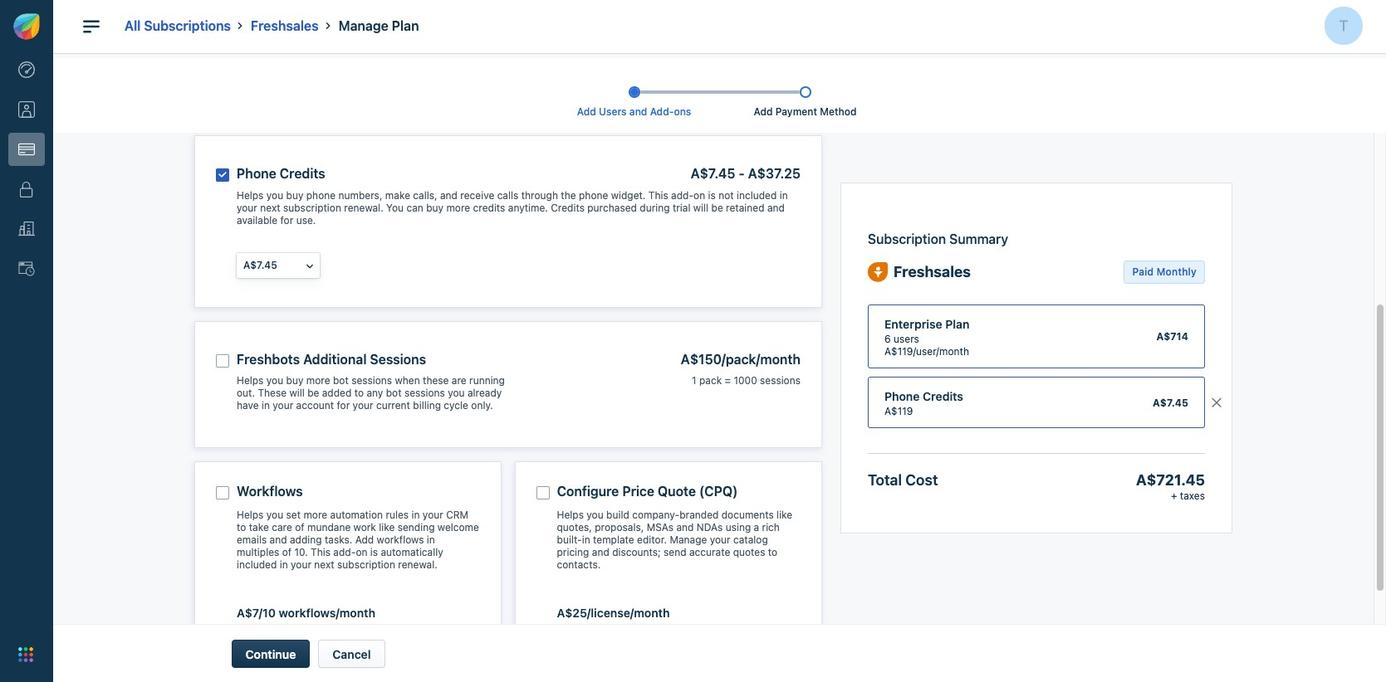 Task type: vqa. For each thing, say whether or not it's contained in the screenshot.
the leftmost Phone
yes



Task type: describe. For each thing, give the bounding box(es) containing it.
editor.
[[637, 534, 667, 547]]

catalog
[[733, 534, 768, 547]]

monthly
[[1157, 266, 1197, 278]]

built-
[[557, 534, 582, 547]]

any
[[367, 387, 383, 400]]

paid
[[1132, 266, 1154, 278]]

branded
[[680, 509, 719, 522]]

neo admin center image
[[18, 62, 35, 78]]

in left the "welcome"
[[427, 534, 435, 547]]

like inside "helps you set more automation rules in your crm to take care of mundane work like sending welcome emails and adding tasks. add workflows in multiples of 10. this add-on is automatically included in your next subscription renewal."
[[379, 522, 395, 534]]

0 horizontal spatial bot
[[333, 375, 349, 387]]

rich
[[762, 522, 780, 534]]

buy right the can
[[426, 201, 444, 214]]

(cpq)
[[699, 485, 738, 499]]

only.
[[471, 400, 493, 412]]

automatically
[[381, 547, 443, 559]]

a$150
[[681, 352, 722, 367]]

month
[[760, 352, 801, 367]]

automation
[[330, 509, 383, 522]]

2 / from the left
[[756, 352, 760, 367]]

profile picture image
[[1325, 7, 1363, 45]]

freshbots
[[237, 352, 300, 367]]

helps you buy phone numbers, make calls, and receive calls through the phone widget. this add-on is not included in your next subscription renewal. you can buy more credits anytime. credits purchased during trial will be retained and available for use.
[[237, 189, 788, 226]]

accurate
[[689, 547, 730, 559]]

cycle
[[444, 400, 468, 412]]

emails
[[237, 534, 267, 547]]

1 horizontal spatial sessions
[[404, 387, 445, 400]]

and left add-
[[629, 105, 647, 118]]

adding
[[290, 534, 322, 547]]

these
[[423, 375, 449, 387]]

1 / from the left
[[722, 352, 726, 367]]

template
[[593, 534, 634, 547]]

enterprise
[[885, 317, 942, 331]]

0 vertical spatial freshsales
[[251, 18, 319, 33]]

total cost
[[868, 472, 938, 489]]

add for add users and add-ons
[[577, 105, 596, 118]]

sessions
[[370, 352, 426, 367]]

2 phone from the left
[[579, 189, 608, 201]]

freshworks switcher image
[[18, 648, 33, 663]]

helps you set more automation rules in your crm to take care of mundane work like sending welcome emails and adding tasks. add workflows in multiples of 10. this add-on is automatically included in your next subscription renewal.
[[237, 509, 479, 572]]

on inside helps you buy phone numbers, make calls, and receive calls through the phone widget. this add-on is not included in your next subscription renewal. you can buy more credits anytime. credits purchased during trial will be retained and available for use.
[[694, 189, 705, 201]]

add- inside "helps you set more automation rules in your crm to take care of mundane work like sending welcome emails and adding tasks. add workflows in multiples of 10. this add-on is automatically included in your next subscription renewal."
[[333, 547, 356, 559]]

paid monthly
[[1132, 266, 1197, 278]]

1
[[692, 375, 696, 387]]

a$150 / pack / month
[[681, 352, 801, 367]]

care
[[272, 522, 292, 534]]

plan for manage plan
[[392, 18, 419, 33]]

and right retained
[[767, 201, 785, 214]]

freshsales link
[[251, 18, 319, 33]]

purchased
[[587, 201, 637, 214]]

proposals,
[[595, 522, 644, 534]]

will inside helps you buy phone numbers, make calls, and receive calls through the phone widget. this add-on is not included in your next subscription renewal. you can buy more credits anytime. credits purchased during trial will be retained and available for use.
[[693, 201, 709, 214]]

in inside helps you build company-branded documents like quotes, proposals, msas and ndas using a rich built-in template editor. manage your catalog pricing and discounts; send accurate quotes to contacts.
[[582, 534, 590, 547]]

take
[[249, 522, 269, 534]]

continue
[[245, 647, 296, 662]]

contacts.
[[557, 559, 601, 572]]

retained
[[726, 201, 765, 214]]

helps you buy more bot sessions when these are running out. these will be added to any bot sessions you already have in your account for your current billing cycle only.
[[237, 375, 505, 412]]

workflows/month
[[279, 606, 375, 621]]

a$7.45 button
[[237, 253, 320, 278]]

helps for helps you buy more bot sessions when these are running out. these will be added to any bot sessions you already have in your account for your current billing cycle only.
[[237, 375, 264, 387]]

credits
[[473, 201, 505, 214]]

to inside helps you build company-branded documents like quotes, proposals, msas and ndas using a rich built-in template editor. manage your catalog pricing and discounts; send accurate quotes to contacts.
[[768, 547, 778, 559]]

your left crm
[[423, 509, 443, 522]]

are
[[452, 375, 466, 387]]

when
[[395, 375, 420, 387]]

helps for helps you build company-branded documents like quotes, proposals, msas and ndas using a rich built-in template editor. manage your catalog pricing and discounts; send accurate quotes to contacts.
[[557, 509, 584, 522]]

work
[[353, 522, 376, 534]]

ndas
[[697, 522, 723, 534]]

included inside "helps you set more automation rules in your crm to take care of mundane work like sending welcome emails and adding tasks. add workflows in multiples of 10. this add-on is automatically included in your next subscription renewal."
[[237, 559, 277, 572]]

using
[[726, 522, 751, 534]]

calls
[[497, 189, 519, 201]]

you left already
[[448, 387, 465, 400]]

add payment method
[[754, 105, 857, 118]]

added
[[322, 387, 352, 400]]

subscription inside helps you buy phone numbers, make calls, and receive calls through the phone widget. this add-on is not included in your next subscription renewal. you can buy more credits anytime. credits purchased during trial will be retained and available for use.
[[283, 201, 341, 214]]

phone credits
[[237, 166, 325, 181]]

for inside helps you buy phone numbers, make calls, and receive calls through the phone widget. this add-on is not included in your next subscription renewal. you can buy more credits anytime. credits purchased during trial will be retained and available for use.
[[280, 214, 293, 226]]

already
[[468, 387, 502, 400]]

manage plan
[[339, 18, 419, 33]]

my subscriptions image
[[18, 141, 35, 158]]

have
[[237, 400, 259, 412]]

0 horizontal spatial of
[[282, 547, 292, 559]]

will inside the helps you buy more bot sessions when these are running out. these will be added to any bot sessions you already have in your account for your current billing cycle only.
[[289, 387, 305, 400]]

use.
[[296, 214, 316, 226]]

set
[[286, 509, 301, 522]]

through
[[521, 189, 558, 201]]

freshworks icon image
[[13, 13, 40, 40]]

company-
[[632, 509, 680, 522]]

credits inside helps you buy phone numbers, make calls, and receive calls through the phone widget. this add-on is not included in your next subscription renewal. you can buy more credits anytime. credits purchased during trial will be retained and available for use.
[[551, 201, 585, 214]]

in right the rules
[[412, 509, 420, 522]]

to inside the helps you buy more bot sessions when these are running out. these will be added to any bot sessions you already have in your account for your current billing cycle only.
[[354, 387, 364, 400]]

multiples
[[237, 547, 279, 559]]

and right calls,
[[440, 189, 458, 201]]

a$7/10 workflows/month
[[237, 606, 375, 621]]

more inside helps you buy phone numbers, make calls, and receive calls through the phone widget. this add-on is not included in your next subscription renewal. you can buy more credits anytime. credits purchased during trial will be retained and available for use.
[[446, 201, 470, 214]]

helps for helps you buy phone numbers, make calls, and receive calls through the phone widget. this add-on is not included in your next subscription renewal. you can buy more credits anytime. credits purchased during trial will be retained and available for use.
[[237, 189, 264, 201]]

is inside "helps you set more automation rules in your crm to take care of mundane work like sending welcome emails and adding tasks. add workflows in multiples of 10. this add-on is automatically included in your next subscription renewal."
[[370, 547, 378, 559]]

total
[[868, 472, 902, 489]]

be inside helps you buy phone numbers, make calls, and receive calls through the phone widget. this add-on is not included in your next subscription renewal. you can buy more credits anytime. credits purchased during trial will be retained and available for use.
[[711, 201, 723, 214]]

a$721.45
[[1136, 472, 1205, 489]]

buy for helps you buy phone numbers, make calls, and receive calls through the phone widget. this add-on is not included in your next subscription renewal. you can buy more credits anytime. credits purchased during trial will be retained and available for use.
[[286, 189, 303, 201]]

to inside "helps you set more automation rules in your crm to take care of mundane work like sending welcome emails and adding tasks. add workflows in multiples of 10. this add-on is automatically included in your next subscription renewal."
[[237, 522, 246, 534]]

price
[[622, 485, 654, 499]]

send
[[664, 547, 686, 559]]

you for helps you buy phone numbers, make calls, and receive calls through the phone widget. this add-on is not included in your next subscription renewal. you can buy more credits anytime. credits purchased during trial will be retained and available for use.
[[266, 189, 283, 201]]

be inside the helps you buy more bot sessions when these are running out. these will be added to any bot sessions you already have in your account for your current billing cycle only.
[[307, 387, 319, 400]]

phone for phone credits
[[237, 166, 276, 181]]

add inside "helps you set more automation rules in your crm to take care of mundane work like sending welcome emails and adding tasks. add workflows in multiples of 10. this add-on is automatically included in your next subscription renewal."
[[355, 534, 374, 547]]

the
[[561, 189, 576, 201]]

cancel
[[332, 647, 371, 662]]

configure price quote (cpq)
[[557, 485, 738, 499]]

credits for phone credits a$119
[[923, 389, 963, 403]]

enterprise plan 6 users a$119/user/month
[[885, 317, 970, 358]]

method
[[820, 105, 857, 118]]



Task type: locate. For each thing, give the bounding box(es) containing it.
ons
[[674, 105, 691, 118]]

credits
[[280, 166, 325, 181], [551, 201, 585, 214], [923, 389, 963, 403]]

manage inside helps you build company-branded documents like quotes, proposals, msas and ndas using a rich built-in template editor. manage your catalog pricing and discounts; send accurate quotes to contacts.
[[670, 534, 707, 547]]

2 horizontal spatial sessions
[[760, 375, 801, 387]]

in right have
[[262, 400, 270, 412]]

during
[[640, 201, 670, 214]]

a
[[754, 522, 759, 534]]

in inside the helps you buy more bot sessions when these are running out. these will be added to any bot sessions you already have in your account for your current billing cycle only.
[[262, 400, 270, 412]]

0 horizontal spatial this
[[311, 547, 331, 559]]

1 vertical spatial next
[[314, 559, 334, 572]]

1 horizontal spatial for
[[337, 400, 350, 412]]

users image
[[18, 101, 35, 118]]

manage right freshsales link
[[339, 18, 389, 33]]

0 vertical spatial renewal.
[[344, 201, 383, 214]]

all
[[125, 18, 141, 33]]

msas
[[647, 522, 674, 534]]

more inside "helps you set more automation rules in your crm to take care of mundane work like sending welcome emails and adding tasks. add workflows in multiples of 10. this add-on is automatically included in your next subscription renewal."
[[303, 509, 327, 522]]

0 vertical spatial will
[[693, 201, 709, 214]]

a$721.45 + taxes
[[1136, 472, 1205, 503]]

1 horizontal spatial manage
[[670, 534, 707, 547]]

plan for enterprise plan 6 users a$119/user/month
[[945, 317, 970, 331]]

0 vertical spatial manage
[[339, 18, 389, 33]]

1 vertical spatial phone
[[885, 389, 920, 403]]

a$37.25
[[748, 166, 801, 181]]

0 horizontal spatial manage
[[339, 18, 389, 33]]

2 vertical spatial a$7.45
[[1153, 396, 1188, 409]]

1 vertical spatial included
[[237, 559, 277, 572]]

your inside helps you build company-branded documents like quotes, proposals, msas and ndas using a rich built-in template editor. manage your catalog pricing and discounts; send accurate quotes to contacts.
[[710, 534, 731, 547]]

credits up use.
[[280, 166, 325, 181]]

trial
[[673, 201, 691, 214]]

helps up available
[[237, 189, 264, 201]]

add right tasks.
[[355, 534, 374, 547]]

1 horizontal spatial phone
[[579, 189, 608, 201]]

and
[[629, 105, 647, 118], [440, 189, 458, 201], [767, 201, 785, 214], [676, 522, 694, 534], [270, 534, 287, 547], [592, 547, 609, 559]]

1 horizontal spatial like
[[777, 509, 792, 522]]

0 vertical spatial add-
[[671, 189, 694, 201]]

0 vertical spatial to
[[354, 387, 364, 400]]

more left the credits
[[446, 201, 470, 214]]

1 vertical spatial a$7.45
[[243, 259, 277, 272]]

next
[[260, 201, 280, 214], [314, 559, 334, 572]]

these
[[258, 387, 287, 400]]

helps inside helps you build company-branded documents like quotes, proposals, msas and ndas using a rich built-in template editor. manage your catalog pricing and discounts; send accurate quotes to contacts.
[[557, 509, 584, 522]]

all subscriptions link
[[125, 18, 231, 33]]

on
[[694, 189, 705, 201], [356, 547, 367, 559]]

/ up 1 pack = 1000 sessions
[[756, 352, 760, 367]]

users
[[894, 333, 919, 345]]

helps inside the helps you buy more bot sessions when these are running out. these will be added to any bot sessions you already have in your account for your current billing cycle only.
[[237, 375, 264, 387]]

0 vertical spatial plan
[[392, 18, 419, 33]]

you inside helps you buy phone numbers, make calls, and receive calls through the phone widget. this add-on is not included in your next subscription renewal. you can buy more credits anytime. credits purchased during trial will be retained and available for use.
[[266, 189, 283, 201]]

2 horizontal spatial credits
[[923, 389, 963, 403]]

a$7.45 up not
[[691, 166, 735, 181]]

None checkbox
[[216, 354, 229, 368], [216, 487, 229, 500], [536, 487, 549, 500], [216, 354, 229, 368], [216, 487, 229, 500], [536, 487, 549, 500]]

of
[[295, 522, 304, 534], [282, 547, 292, 559]]

and right 'take'
[[270, 534, 287, 547]]

2 horizontal spatial add
[[754, 105, 773, 118]]

renewal. down the workflows
[[398, 559, 437, 572]]

0 horizontal spatial credits
[[280, 166, 325, 181]]

1 horizontal spatial bot
[[386, 387, 402, 400]]

current
[[376, 400, 410, 412]]

for inside the helps you buy more bot sessions when these are running out. these will be added to any bot sessions you already have in your account for your current billing cycle only.
[[337, 400, 350, 412]]

workflows
[[237, 485, 303, 499]]

add for add payment method
[[754, 105, 773, 118]]

0 horizontal spatial to
[[237, 522, 246, 534]]

your left account
[[273, 400, 293, 412]]

renewal. inside helps you buy phone numbers, make calls, and receive calls through the phone widget. this add-on is not included in your next subscription renewal. you can buy more credits anytime. credits purchased during trial will be retained and available for use.
[[344, 201, 383, 214]]

organization image
[[18, 221, 35, 238]]

more right set
[[303, 509, 327, 522]]

1 phone from the left
[[306, 189, 336, 201]]

subscription inside "helps you set more automation rules in your crm to take care of mundane work like sending welcome emails and adding tasks. add workflows in multiples of 10. this add-on is automatically included in your next subscription renewal."
[[337, 559, 395, 572]]

phone right the
[[579, 189, 608, 201]]

0 vertical spatial a$7.45
[[691, 166, 735, 181]]

renewal. left you on the top left of the page
[[344, 201, 383, 214]]

next right 10.
[[314, 559, 334, 572]]

this right 10.
[[311, 547, 331, 559]]

renewal.
[[344, 201, 383, 214], [398, 559, 437, 572]]

pack right 1
[[699, 375, 722, 387]]

discounts;
[[612, 547, 661, 559]]

you down freshbots
[[266, 375, 283, 387]]

0 horizontal spatial a$7.45
[[243, 259, 277, 272]]

phone
[[306, 189, 336, 201], [579, 189, 608, 201]]

pricing
[[557, 547, 589, 559]]

is left not
[[708, 189, 716, 201]]

1 vertical spatial pack
[[699, 375, 722, 387]]

subscriptions
[[144, 18, 231, 33]]

subscription
[[283, 201, 341, 214], [337, 559, 395, 572]]

0 vertical spatial be
[[711, 201, 723, 214]]

0 horizontal spatial is
[[370, 547, 378, 559]]

you left the 'build'
[[587, 509, 604, 522]]

a$7.45 inside popup button
[[243, 259, 277, 272]]

bot
[[333, 375, 349, 387], [386, 387, 402, 400]]

phone inside phone credits a$119
[[885, 389, 920, 403]]

None checkbox
[[216, 168, 229, 182]]

next inside "helps you set more automation rules in your crm to take care of mundane work like sending welcome emails and adding tasks. add workflows in multiples of 10. this add-on is automatically included in your next subscription renewal."
[[314, 559, 334, 572]]

subscription
[[868, 232, 946, 247]]

helps inside "helps you set more automation rules in your crm to take care of mundane work like sending welcome emails and adding tasks. add workflows in multiples of 10. this add-on is automatically included in your next subscription renewal."
[[237, 509, 264, 522]]

credits down a$119/user/month
[[923, 389, 963, 403]]

audit logs image
[[18, 261, 35, 278]]

of left 10.
[[282, 547, 292, 559]]

/
[[722, 352, 726, 367], [756, 352, 760, 367]]

subscription summary
[[868, 232, 1008, 247]]

summary
[[949, 232, 1008, 247]]

manage down 'branded'
[[670, 534, 707, 547]]

you for helps you build company-branded documents like quotes, proposals, msas and ndas using a rich built-in template editor. manage your catalog pricing and discounts; send accurate quotes to contacts.
[[587, 509, 604, 522]]

0 horizontal spatial like
[[379, 522, 395, 534]]

freshsales
[[251, 18, 319, 33], [894, 263, 971, 281]]

subscription down tasks.
[[337, 559, 395, 572]]

like right work
[[379, 522, 395, 534]]

numbers,
[[338, 189, 382, 201]]

phone up use.
[[306, 189, 336, 201]]

buy for helps you buy more bot sessions when these are running out. these will be added to any bot sessions you already have in your account for your current billing cycle only.
[[286, 375, 303, 387]]

your inside helps you buy phone numbers, make calls, and receive calls through the phone widget. this add-on is not included in your next subscription renewal. you can buy more credits anytime. credits purchased during trial will be retained and available for use.
[[237, 201, 257, 214]]

a$714
[[1157, 330, 1188, 343]]

your right added
[[353, 400, 373, 412]]

to right quotes
[[768, 547, 778, 559]]

all subscriptions
[[125, 18, 231, 33]]

pack
[[726, 352, 756, 367], [699, 375, 722, 387]]

0 horizontal spatial /
[[722, 352, 726, 367]]

in left 10.
[[280, 559, 288, 572]]

will right these
[[289, 387, 305, 400]]

this inside helps you buy phone numbers, make calls, and receive calls through the phone widget. this add-on is not included in your next subscription renewal. you can buy more credits anytime. credits purchased during trial will be retained and available for use.
[[648, 189, 668, 201]]

out.
[[237, 387, 255, 400]]

1 vertical spatial this
[[311, 547, 331, 559]]

available
[[237, 214, 278, 226]]

1 vertical spatial manage
[[670, 534, 707, 547]]

2 horizontal spatial to
[[768, 547, 778, 559]]

1 vertical spatial plan
[[945, 317, 970, 331]]

0 horizontal spatial for
[[280, 214, 293, 226]]

0 horizontal spatial sessions
[[351, 375, 392, 387]]

freshsales image
[[868, 262, 888, 282]]

/ up the =
[[722, 352, 726, 367]]

0 vertical spatial on
[[694, 189, 705, 201]]

you for helps you set more automation rules in your crm to take care of mundane work like sending welcome emails and adding tasks. add workflows in multiples of 10. this add-on is automatically included in your next subscription renewal.
[[266, 509, 283, 522]]

a$7/10
[[237, 606, 276, 621]]

0 horizontal spatial included
[[237, 559, 277, 572]]

0 horizontal spatial phone
[[306, 189, 336, 201]]

payment
[[775, 105, 817, 118]]

0 vertical spatial is
[[708, 189, 716, 201]]

on inside "helps you set more automation rules in your crm to take care of mundane work like sending welcome emails and adding tasks. add workflows in multiples of 10. this add-on is automatically included in your next subscription renewal."
[[356, 547, 367, 559]]

your left catalog
[[710, 534, 731, 547]]

0 vertical spatial this
[[648, 189, 668, 201]]

running
[[469, 375, 505, 387]]

like
[[777, 509, 792, 522], [379, 522, 395, 534]]

more inside the helps you buy more bot sessions when these are running out. these will be added to any bot sessions you already have in your account for your current billing cycle only.
[[306, 375, 330, 387]]

buy up account
[[286, 375, 303, 387]]

helps up emails
[[237, 509, 264, 522]]

2 horizontal spatial a$7.45
[[1153, 396, 1188, 409]]

configure
[[557, 485, 619, 499]]

mundane
[[307, 522, 351, 534]]

renewal. inside "helps you set more automation rules in your crm to take care of mundane work like sending welcome emails and adding tasks. add workflows in multiples of 10. this add-on is automatically included in your next subscription renewal."
[[398, 559, 437, 572]]

1 horizontal spatial renewal.
[[398, 559, 437, 572]]

be
[[711, 201, 723, 214], [307, 387, 319, 400]]

0 horizontal spatial freshsales
[[251, 18, 319, 33]]

0 horizontal spatial add-
[[333, 547, 356, 559]]

to left 'take'
[[237, 522, 246, 534]]

in up contacts.
[[582, 534, 590, 547]]

0 vertical spatial credits
[[280, 166, 325, 181]]

phone credits a$119
[[885, 389, 963, 418]]

not
[[719, 189, 734, 201]]

1 vertical spatial more
[[306, 375, 330, 387]]

bot right the any
[[386, 387, 402, 400]]

you left set
[[266, 509, 283, 522]]

1 vertical spatial for
[[337, 400, 350, 412]]

tasks.
[[325, 534, 352, 547]]

credits for phone credits
[[280, 166, 325, 181]]

you for helps you buy more bot sessions when these are running out. these will be added to any bot sessions you already have in your account for your current billing cycle only.
[[266, 375, 283, 387]]

like inside helps you build company-branded documents like quotes, proposals, msas and ndas using a rich built-in template editor. manage your catalog pricing and discounts; send accurate quotes to contacts.
[[777, 509, 792, 522]]

add- inside helps you buy phone numbers, make calls, and receive calls through the phone widget. this add-on is not included in your next subscription renewal. you can buy more credits anytime. credits purchased during trial will be retained and available for use.
[[671, 189, 694, 201]]

1 vertical spatial is
[[370, 547, 378, 559]]

1 horizontal spatial pack
[[726, 352, 756, 367]]

welcome
[[438, 522, 479, 534]]

and right pricing
[[592, 547, 609, 559]]

in
[[780, 189, 788, 201], [262, 400, 270, 412], [412, 509, 420, 522], [427, 534, 435, 547], [582, 534, 590, 547], [280, 559, 288, 572]]

in inside helps you buy phone numbers, make calls, and receive calls through the phone widget. this add-on is not included in your next subscription renewal. you can buy more credits anytime. credits purchased during trial will be retained and available for use.
[[780, 189, 788, 201]]

0 vertical spatial for
[[280, 214, 293, 226]]

make
[[385, 189, 410, 201]]

add left payment
[[754, 105, 773, 118]]

helps inside helps you buy phone numbers, make calls, and receive calls through the phone widget. this add-on is not included in your next subscription renewal. you can buy more credits anytime. credits purchased during trial will be retained and available for use.
[[237, 189, 264, 201]]

to left the any
[[354, 387, 364, 400]]

0 horizontal spatial will
[[289, 387, 305, 400]]

bot down additional
[[333, 375, 349, 387]]

1 horizontal spatial on
[[694, 189, 705, 201]]

1 vertical spatial will
[[289, 387, 305, 400]]

more up account
[[306, 375, 330, 387]]

included down a$7.45 - a$37.25
[[737, 189, 777, 201]]

additional
[[303, 352, 367, 367]]

1 horizontal spatial will
[[693, 201, 709, 214]]

be left retained
[[711, 201, 723, 214]]

0 horizontal spatial next
[[260, 201, 280, 214]]

1 vertical spatial be
[[307, 387, 319, 400]]

1 vertical spatial renewal.
[[398, 559, 437, 572]]

helps up built-
[[557, 509, 584, 522]]

0 vertical spatial more
[[446, 201, 470, 214]]

-
[[739, 166, 745, 181]]

a$25/license/month
[[557, 606, 670, 621]]

cost
[[906, 472, 938, 489]]

you
[[386, 201, 404, 214]]

quote
[[658, 485, 696, 499]]

is
[[708, 189, 716, 201], [370, 547, 378, 559]]

next down phone credits
[[260, 201, 280, 214]]

0 horizontal spatial phone
[[237, 166, 276, 181]]

phone up available
[[237, 166, 276, 181]]

1 horizontal spatial next
[[314, 559, 334, 572]]

your down 'adding'
[[291, 559, 311, 572]]

+
[[1171, 490, 1177, 503]]

calls,
[[413, 189, 437, 201]]

you inside "helps you set more automation rules in your crm to take care of mundane work like sending welcome emails and adding tasks. add workflows in multiples of 10. this add-on is automatically included in your next subscription renewal."
[[266, 509, 283, 522]]

6
[[885, 333, 891, 345]]

for
[[280, 214, 293, 226], [337, 400, 350, 412]]

security image
[[18, 181, 35, 198]]

1 horizontal spatial add-
[[671, 189, 694, 201]]

be left added
[[307, 387, 319, 400]]

included inside helps you buy phone numbers, make calls, and receive calls through the phone widget. this add-on is not included in your next subscription renewal. you can buy more credits anytime. credits purchased during trial will be retained and available for use.
[[737, 189, 777, 201]]

add- down mundane
[[333, 547, 356, 559]]

2 vertical spatial to
[[768, 547, 778, 559]]

phone
[[237, 166, 276, 181], [885, 389, 920, 403]]

account
[[296, 400, 334, 412]]

1 vertical spatial subscription
[[337, 559, 395, 572]]

more for running
[[306, 375, 330, 387]]

buy down phone credits
[[286, 189, 303, 201]]

0 horizontal spatial on
[[356, 547, 367, 559]]

1 horizontal spatial /
[[756, 352, 760, 367]]

helps for helps you set more automation rules in your crm to take care of mundane work like sending welcome emails and adding tasks. add workflows in multiples of 10. this add-on is automatically included in your next subscription renewal.
[[237, 509, 264, 522]]

1 horizontal spatial phone
[[885, 389, 920, 403]]

1 vertical spatial credits
[[551, 201, 585, 214]]

like right a
[[777, 509, 792, 522]]

quotes,
[[557, 522, 592, 534]]

you down phone credits
[[266, 189, 283, 201]]

this inside "helps you set more automation rules in your crm to take care of mundane work like sending welcome emails and adding tasks. add workflows in multiples of 10. this add-on is automatically included in your next subscription renewal."
[[311, 547, 331, 559]]

0 vertical spatial subscription
[[283, 201, 341, 214]]

1 horizontal spatial included
[[737, 189, 777, 201]]

10.
[[294, 547, 308, 559]]

1 horizontal spatial add
[[577, 105, 596, 118]]

and left ndas
[[676, 522, 694, 534]]

crm
[[446, 509, 468, 522]]

0 horizontal spatial pack
[[699, 375, 722, 387]]

phone for phone credits a$119
[[885, 389, 920, 403]]

1 horizontal spatial is
[[708, 189, 716, 201]]

sessions
[[351, 375, 392, 387], [760, 375, 801, 387], [404, 387, 445, 400]]

of right care
[[295, 522, 304, 534]]

1 horizontal spatial a$7.45
[[691, 166, 735, 181]]

billing
[[413, 400, 441, 412]]

0 vertical spatial pack
[[726, 352, 756, 367]]

add left users
[[577, 105, 596, 118]]

credits inside phone credits a$119
[[923, 389, 963, 403]]

your
[[237, 201, 257, 214], [273, 400, 293, 412], [353, 400, 373, 412], [423, 509, 443, 522], [710, 534, 731, 547], [291, 559, 311, 572]]

plan inside enterprise plan 6 users a$119/user/month
[[945, 317, 970, 331]]

0 horizontal spatial renewal.
[[344, 201, 383, 214]]

1 vertical spatial on
[[356, 547, 367, 559]]

you
[[266, 189, 283, 201], [266, 375, 283, 387], [448, 387, 465, 400], [266, 509, 283, 522], [587, 509, 604, 522]]

continue button
[[231, 640, 310, 668]]

buy inside the helps you buy more bot sessions when these are running out. these will be added to any bot sessions you already have in your account for your current billing cycle only.
[[286, 375, 303, 387]]

is inside helps you buy phone numbers, make calls, and receive calls through the phone widget. this add-on is not included in your next subscription renewal. you can buy more credits anytime. credits purchased during trial will be retained and available for use.
[[708, 189, 716, 201]]

next inside helps you buy phone numbers, make calls, and receive calls through the phone widget. this add-on is not included in your next subscription renewal. you can buy more credits anytime. credits purchased during trial will be retained and available for use.
[[260, 201, 280, 214]]

subscription down phone credits
[[283, 201, 341, 214]]

will right trial
[[693, 201, 709, 214]]

in down a$37.25
[[780, 189, 788, 201]]

1 horizontal spatial plan
[[945, 317, 970, 331]]

0 vertical spatial next
[[260, 201, 280, 214]]

0 vertical spatial of
[[295, 522, 304, 534]]

1 horizontal spatial freshsales
[[894, 263, 971, 281]]

for right account
[[337, 400, 350, 412]]

1 vertical spatial of
[[282, 547, 292, 559]]

and inside "helps you set more automation rules in your crm to take care of mundane work like sending welcome emails and adding tasks. add workflows in multiples of 10. this add-on is automatically included in your next subscription renewal."
[[270, 534, 287, 547]]

add- right during
[[671, 189, 694, 201]]

1 horizontal spatial credits
[[551, 201, 585, 214]]

1 vertical spatial add-
[[333, 547, 356, 559]]

2 vertical spatial more
[[303, 509, 327, 522]]

helps
[[237, 189, 264, 201], [237, 375, 264, 387], [237, 509, 264, 522], [557, 509, 584, 522]]

0 horizontal spatial plan
[[392, 18, 419, 33]]

1 horizontal spatial this
[[648, 189, 668, 201]]

build
[[606, 509, 629, 522]]

pack up 1000
[[726, 352, 756, 367]]

your down phone credits
[[237, 201, 257, 214]]

more for to
[[303, 509, 327, 522]]

plan
[[392, 18, 419, 33], [945, 317, 970, 331]]

1 vertical spatial to
[[237, 522, 246, 534]]

phone up a$119
[[885, 389, 920, 403]]

1 horizontal spatial to
[[354, 387, 364, 400]]

widget.
[[611, 189, 646, 201]]

is down work
[[370, 547, 378, 559]]

2 vertical spatial credits
[[923, 389, 963, 403]]

a$7.45 down a$714
[[1153, 396, 1188, 409]]

0 vertical spatial included
[[737, 189, 777, 201]]

0 horizontal spatial add
[[355, 534, 374, 547]]

a$7.45 down available
[[243, 259, 277, 272]]

1 vertical spatial freshsales
[[894, 263, 971, 281]]

receive
[[460, 189, 494, 201]]

on right trial
[[694, 189, 705, 201]]

credits right anytime.
[[551, 201, 585, 214]]

add
[[577, 105, 596, 118], [754, 105, 773, 118], [355, 534, 374, 547]]

on down work
[[356, 547, 367, 559]]

1 horizontal spatial of
[[295, 522, 304, 534]]

this left trial
[[648, 189, 668, 201]]

for left use.
[[280, 214, 293, 226]]

1 horizontal spatial be
[[711, 201, 723, 214]]

you inside helps you build company-branded documents like quotes, proposals, msas and ndas using a rich built-in template editor. manage your catalog pricing and discounts; send accurate quotes to contacts.
[[587, 509, 604, 522]]

0 horizontal spatial be
[[307, 387, 319, 400]]

0 vertical spatial phone
[[237, 166, 276, 181]]

taxes
[[1180, 490, 1205, 503]]

a$7.45 - a$37.25
[[691, 166, 801, 181]]

helps up have
[[237, 375, 264, 387]]

included down emails
[[237, 559, 277, 572]]



